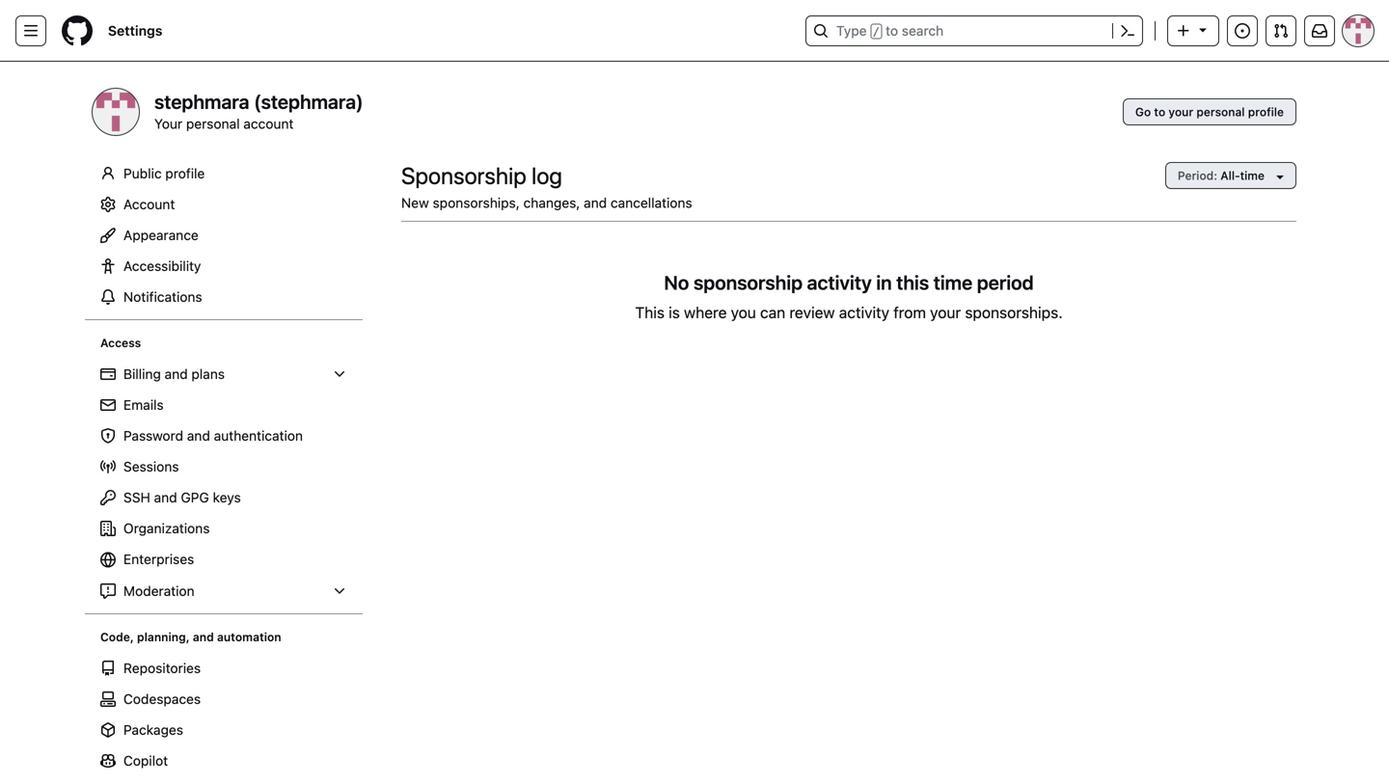 Task type: describe. For each thing, give the bounding box(es) containing it.
go to your personal profile link
[[1123, 98, 1297, 125]]

copilot
[[123, 753, 168, 769]]

copilot image
[[100, 754, 116, 769]]

emails link
[[93, 390, 355, 421]]

keys
[[213, 490, 241, 506]]

your inside no sponsorship activity in this time period this is where you can review activity from your sponsorships.
[[930, 303, 961, 322]]

log
[[532, 162, 562, 189]]

access list
[[93, 359, 355, 607]]

billing and plans
[[123, 366, 225, 382]]

organization image
[[100, 521, 116, 536]]

review
[[790, 303, 835, 322]]

repo image
[[100, 661, 116, 676]]

billing
[[123, 366, 161, 382]]

no sponsorship activity in this time period this is where you can review activity from your sponsorships.
[[635, 271, 1063, 322]]

person image
[[100, 166, 116, 181]]

type
[[837, 23, 867, 39]]

can
[[760, 303, 786, 322]]

sponsorship
[[694, 271, 803, 294]]

0 vertical spatial activity
[[807, 271, 872, 294]]

sponsorship
[[401, 162, 527, 189]]

period:
[[1178, 169, 1218, 182]]

moderation
[[123, 583, 195, 599]]

public
[[123, 165, 162, 181]]

emails
[[123, 397, 164, 413]]

shield lock image
[[100, 428, 116, 444]]

cancellations
[[611, 195, 692, 211]]

public profile
[[123, 165, 205, 181]]

settings
[[108, 23, 162, 39]]

period
[[977, 271, 1034, 294]]

package image
[[100, 723, 116, 738]]

broadcast image
[[100, 459, 116, 475]]

is
[[669, 303, 680, 322]]

enterprises
[[123, 551, 194, 567]]

globe image
[[100, 552, 116, 568]]

sessions link
[[93, 452, 355, 482]]

/
[[873, 25, 880, 39]]

0 horizontal spatial profile
[[165, 165, 205, 181]]

time inside no sponsorship activity in this time period this is where you can review activity from your sponsorships.
[[934, 271, 973, 294]]

stephmara
[[154, 90, 249, 113]]

accessibility link
[[93, 251, 355, 282]]

automation
[[217, 631, 281, 644]]

personal for (stephmara)
[[186, 116, 240, 132]]

password
[[123, 428, 183, 444]]

enterprises link
[[93, 544, 355, 576]]

appearance link
[[93, 220, 355, 251]]

new
[[401, 195, 429, 211]]

search
[[902, 23, 944, 39]]

go
[[1136, 105, 1151, 119]]

where
[[684, 303, 727, 322]]

accessibility image
[[100, 259, 116, 274]]

all-
[[1221, 169, 1240, 182]]

settings link
[[100, 15, 170, 46]]

issue opened image
[[1235, 23, 1250, 39]]

ssh and gpg keys
[[123, 490, 241, 506]]

paintbrush image
[[100, 228, 116, 243]]

plus image
[[1176, 23, 1192, 39]]

public profile link
[[93, 158, 355, 189]]



Task type: vqa. For each thing, say whether or not it's contained in the screenshot.
Billing and plans
yes



Task type: locate. For each thing, give the bounding box(es) containing it.
codespaces
[[123, 691, 201, 707]]

and down 'emails' link at the left
[[187, 428, 210, 444]]

account
[[123, 196, 175, 212]]

personal down "stephmara"
[[186, 116, 240, 132]]

personal inside go to your personal profile link
[[1197, 105, 1245, 119]]

this
[[897, 271, 929, 294]]

your right from
[[930, 303, 961, 322]]

billing and plans button
[[93, 359, 355, 390]]

accessibility
[[123, 258, 201, 274]]

organizations
[[123, 521, 210, 536]]

planning,
[[137, 631, 190, 644]]

and for authentication
[[187, 428, 210, 444]]

and for plans
[[165, 366, 188, 382]]

code,
[[100, 631, 134, 644]]

codespaces link
[[93, 684, 355, 715]]

you
[[731, 303, 756, 322]]

1 horizontal spatial your
[[1169, 105, 1194, 119]]

activity down in
[[839, 303, 890, 322]]

repositories
[[123, 660, 201, 676]]

and right changes,
[[584, 195, 607, 211]]

and left "plans" on the top left of page
[[165, 366, 188, 382]]

1 vertical spatial profile
[[165, 165, 205, 181]]

authentication
[[214, 428, 303, 444]]

account link
[[93, 189, 355, 220]]

go to your personal profile
[[1136, 105, 1284, 119]]

personal for to
[[1197, 105, 1245, 119]]

no
[[664, 271, 689, 294]]

0 vertical spatial to
[[886, 23, 898, 39]]

and inside password and authentication link
[[187, 428, 210, 444]]

1 vertical spatial your
[[930, 303, 961, 322]]

1 horizontal spatial to
[[1154, 105, 1166, 119]]

notifications image
[[1312, 23, 1328, 39]]

profile up triangle down icon
[[1248, 105, 1284, 119]]

notifications
[[123, 289, 202, 305]]

time
[[1240, 169, 1265, 182], [934, 271, 973, 294]]

git pull request image
[[1274, 23, 1289, 39]]

your
[[154, 116, 183, 132]]

to
[[886, 23, 898, 39], [1154, 105, 1166, 119]]

activity
[[807, 271, 872, 294], [839, 303, 890, 322]]

moderation button
[[93, 576, 355, 607]]

(stephmara)
[[254, 90, 363, 113]]

copilot link
[[93, 746, 355, 777]]

appearance
[[123, 227, 199, 243]]

homepage image
[[62, 15, 93, 46]]

changes,
[[523, 195, 580, 211]]

and inside "billing and plans" dropdown button
[[165, 366, 188, 382]]

1 vertical spatial to
[[1154, 105, 1166, 119]]

1 horizontal spatial time
[[1240, 169, 1265, 182]]

code, planning, and automation list
[[93, 653, 355, 784]]

0 vertical spatial time
[[1240, 169, 1265, 182]]

type / to search
[[837, 23, 944, 39]]

packages
[[123, 722, 183, 738]]

0 horizontal spatial to
[[886, 23, 898, 39]]

mail image
[[100, 398, 116, 413]]

0 vertical spatial your
[[1169, 105, 1194, 119]]

from
[[894, 303, 926, 322]]

ssh and gpg keys link
[[93, 482, 355, 513]]

profile
[[1248, 105, 1284, 119], [165, 165, 205, 181]]

in
[[876, 271, 892, 294]]

sponsorships.
[[965, 303, 1063, 322]]

code, planning, and automation
[[100, 631, 281, 644]]

gpg
[[181, 490, 209, 506]]

personal
[[1197, 105, 1245, 119], [186, 116, 240, 132]]

1 horizontal spatial profile
[[1248, 105, 1284, 119]]

to right go
[[1154, 105, 1166, 119]]

codespaces image
[[100, 692, 116, 707]]

1 horizontal spatial personal
[[1197, 105, 1245, 119]]

and
[[584, 195, 607, 211], [165, 366, 188, 382], [187, 428, 210, 444], [154, 490, 177, 506], [193, 631, 214, 644]]

key image
[[100, 490, 116, 506]]

password and authentication link
[[93, 421, 355, 452]]

this
[[635, 303, 665, 322]]

organizations link
[[93, 513, 355, 544]]

0 horizontal spatial time
[[934, 271, 973, 294]]

password and authentication
[[123, 428, 303, 444]]

@stephmara image
[[93, 89, 139, 135]]

bell image
[[100, 289, 116, 305]]

stephmara (stephmara) your personal account
[[154, 90, 363, 132]]

0 horizontal spatial your
[[930, 303, 961, 322]]

period: all-time
[[1178, 169, 1265, 182]]

notifications link
[[93, 282, 355, 313]]

and up repositories link
[[193, 631, 214, 644]]

sponsorship log new sponsorships, changes, and cancellations
[[401, 162, 692, 211]]

activity up review
[[807, 271, 872, 294]]

your
[[1169, 105, 1194, 119], [930, 303, 961, 322]]

your right go
[[1169, 105, 1194, 119]]

1 vertical spatial activity
[[839, 303, 890, 322]]

access
[[100, 336, 141, 350]]

profile right public
[[165, 165, 205, 181]]

repositories link
[[93, 653, 355, 684]]

time left triangle down icon
[[1240, 169, 1265, 182]]

account
[[243, 116, 294, 132]]

0 horizontal spatial personal
[[186, 116, 240, 132]]

packages link
[[93, 715, 355, 746]]

and for gpg
[[154, 490, 177, 506]]

personal inside stephmara (stephmara) your personal account
[[186, 116, 240, 132]]

1 vertical spatial time
[[934, 271, 973, 294]]

personal up period: all-time
[[1197, 105, 1245, 119]]

plans
[[191, 366, 225, 382]]

triangle down image
[[1195, 22, 1211, 37]]

triangle down image
[[1273, 169, 1288, 184]]

sessions
[[123, 459, 179, 475]]

command palette image
[[1120, 23, 1136, 39]]

and inside ssh and gpg keys link
[[154, 490, 177, 506]]

time right this
[[934, 271, 973, 294]]

sponsorships,
[[433, 195, 520, 211]]

gear image
[[100, 197, 116, 212]]

ssh
[[123, 490, 150, 506]]

to right "/" on the top of the page
[[886, 23, 898, 39]]

0 vertical spatial profile
[[1248, 105, 1284, 119]]

and right ssh
[[154, 490, 177, 506]]

and inside sponsorship log new sponsorships, changes, and cancellations
[[584, 195, 607, 211]]



